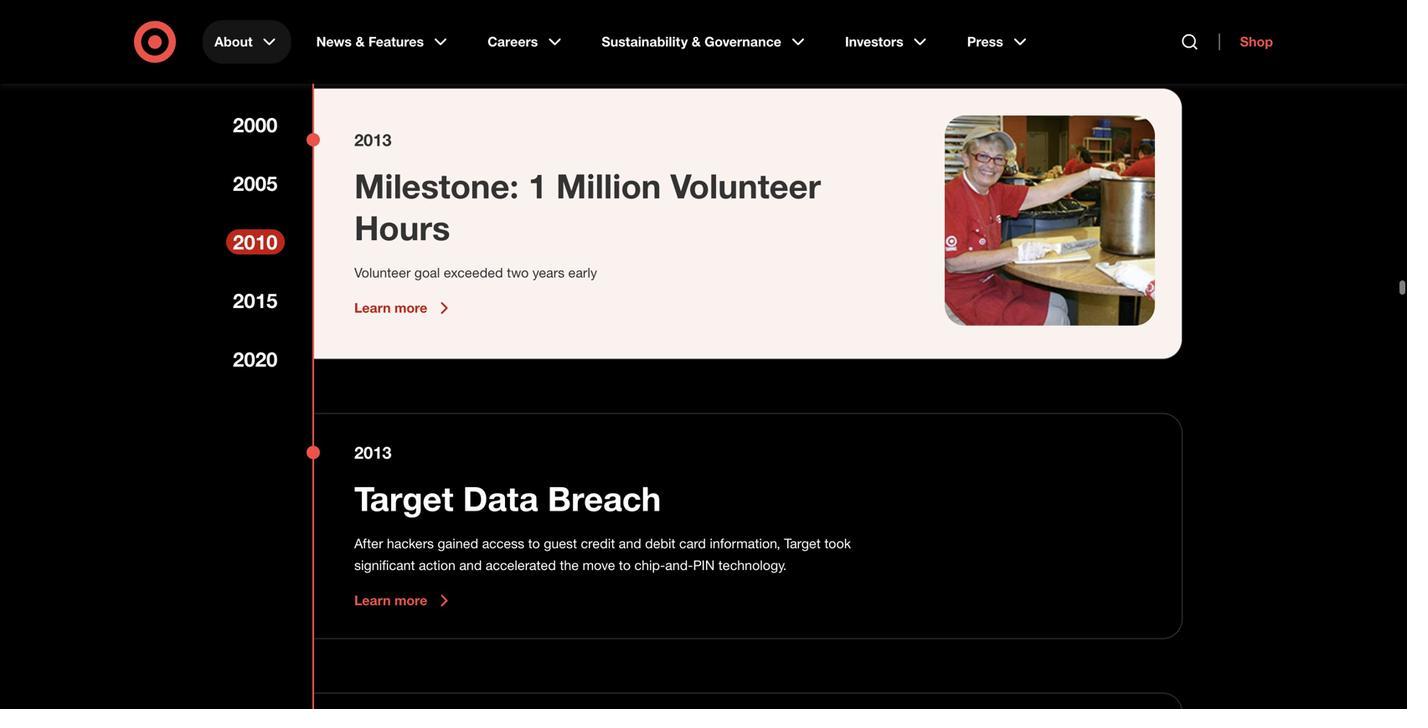 Task type: vqa. For each thing, say whether or not it's contained in the screenshot.
Target Data Breach's the Learn more button
yes



Task type: locate. For each thing, give the bounding box(es) containing it.
investors link
[[834, 20, 942, 64]]

more down the goal
[[395, 300, 428, 316]]

1 horizontal spatial target
[[784, 536, 821, 552]]

two
[[507, 265, 529, 281]]

more down action
[[395, 593, 428, 609]]

0 vertical spatial and
[[619, 536, 642, 552]]

move
[[583, 558, 615, 574]]

2015
[[233, 289, 278, 313]]

learn more for milestone: 1 million volunteer hours
[[354, 300, 428, 316]]

shop link
[[1220, 34, 1273, 50]]

learn more button down the goal
[[354, 298, 454, 319]]

sustainability
[[602, 34, 688, 50]]

1 horizontal spatial &
[[692, 34, 701, 50]]

action
[[419, 558, 456, 574]]

and up chip- on the bottom left
[[619, 536, 642, 552]]

& right news at top
[[356, 34, 365, 50]]

hours
[[354, 208, 450, 249]]

target
[[354, 478, 454, 519], [784, 536, 821, 552]]

took
[[825, 536, 851, 552]]

volunteer
[[671, 166, 821, 207], [354, 265, 411, 281]]

0 vertical spatial learn
[[354, 300, 391, 316]]

volunteer goal exceeded two years early
[[354, 265, 597, 281]]

learn more button down significant
[[354, 591, 454, 611]]

0 vertical spatial more
[[395, 300, 428, 316]]

learn more
[[354, 300, 428, 316], [354, 593, 428, 609]]

2020 link
[[226, 347, 285, 372]]

target up hackers
[[354, 478, 454, 519]]

guest
[[544, 536, 577, 552]]

0 horizontal spatial target
[[354, 478, 454, 519]]

target data breach button
[[354, 478, 661, 520]]

0 vertical spatial learn more button
[[354, 298, 454, 319]]

news
[[316, 34, 352, 50]]

to up 'accelerated'
[[528, 536, 540, 552]]

2010 link
[[226, 230, 285, 255]]

1 vertical spatial 2013
[[354, 443, 392, 463]]

0 horizontal spatial volunteer
[[354, 265, 411, 281]]

0 vertical spatial 2013
[[354, 130, 392, 150]]

2013 for target data breach
[[354, 443, 392, 463]]

2010
[[233, 230, 278, 254]]

more
[[395, 300, 428, 316], [395, 593, 428, 609]]

1 vertical spatial target
[[784, 536, 821, 552]]

1 vertical spatial learn
[[354, 593, 391, 609]]

exceeded
[[444, 265, 503, 281]]

1 learn from the top
[[354, 300, 391, 316]]

2020
[[233, 347, 278, 372]]

2 learn from the top
[[354, 593, 391, 609]]

press
[[967, 34, 1004, 50]]

& left 'governance'
[[692, 34, 701, 50]]

learn
[[354, 300, 391, 316], [354, 593, 391, 609]]

1 learn more from the top
[[354, 300, 428, 316]]

about link
[[203, 20, 291, 64]]

1 more from the top
[[395, 300, 428, 316]]

0 horizontal spatial and
[[459, 558, 482, 574]]

million
[[556, 166, 661, 207]]

volunteer inside milestone: 1 million volunteer hours
[[671, 166, 821, 207]]

and-
[[665, 558, 693, 574]]

breach
[[548, 478, 661, 519]]

debit
[[645, 536, 676, 552]]

governance
[[705, 34, 782, 50]]

0 vertical spatial target
[[354, 478, 454, 519]]

and down gained
[[459, 558, 482, 574]]

1 vertical spatial learn more button
[[354, 591, 454, 611]]

to
[[528, 536, 540, 552], [619, 558, 631, 574]]

2013
[[354, 130, 392, 150], [354, 443, 392, 463]]

1 vertical spatial and
[[459, 558, 482, 574]]

1 vertical spatial volunteer
[[354, 265, 411, 281]]

1 vertical spatial more
[[395, 593, 428, 609]]

1 horizontal spatial volunteer
[[671, 166, 821, 207]]

2 learn more from the top
[[354, 593, 428, 609]]

learn more button for target data breach
[[354, 591, 454, 611]]

& inside "link"
[[692, 34, 701, 50]]

2 more from the top
[[395, 593, 428, 609]]

learn more button
[[354, 298, 454, 319], [354, 591, 454, 611]]

1 vertical spatial learn more
[[354, 593, 428, 609]]

0 vertical spatial learn more
[[354, 300, 428, 316]]

0 horizontal spatial to
[[528, 536, 540, 552]]

2 & from the left
[[692, 34, 701, 50]]

2 learn more button from the top
[[354, 591, 454, 611]]

about
[[214, 34, 253, 50]]

2015 link
[[226, 288, 285, 313]]

features
[[369, 34, 424, 50]]

news & features
[[316, 34, 424, 50]]

1 vertical spatial to
[[619, 558, 631, 574]]

target inside button
[[354, 478, 454, 519]]

2000 link
[[226, 112, 285, 137]]

card
[[680, 536, 706, 552]]

1 2013 from the top
[[354, 130, 392, 150]]

target data breach
[[354, 478, 661, 519]]

1 & from the left
[[356, 34, 365, 50]]

2 2013 from the top
[[354, 443, 392, 463]]

early
[[569, 265, 597, 281]]

target left took
[[784, 536, 821, 552]]

0 vertical spatial volunteer
[[671, 166, 821, 207]]

data
[[463, 478, 538, 519]]

0 horizontal spatial &
[[356, 34, 365, 50]]

1 horizontal spatial and
[[619, 536, 642, 552]]

to left chip- on the bottom left
[[619, 558, 631, 574]]

years
[[533, 265, 565, 281]]

&
[[356, 34, 365, 50], [692, 34, 701, 50]]

learn more down significant
[[354, 593, 428, 609]]

more for target data breach
[[395, 593, 428, 609]]

learn more down the goal
[[354, 300, 428, 316]]

and
[[619, 536, 642, 552], [459, 558, 482, 574]]

1 learn more button from the top
[[354, 298, 454, 319]]



Task type: describe. For each thing, give the bounding box(es) containing it.
a man holding a plate of food image
[[945, 116, 1155, 326]]

shop
[[1240, 34, 1273, 50]]

careers
[[488, 34, 538, 50]]

accelerated
[[486, 558, 556, 574]]

learn more for target data breach
[[354, 593, 428, 609]]

information,
[[710, 536, 781, 552]]

significant
[[354, 558, 415, 574]]

1 horizontal spatial to
[[619, 558, 631, 574]]

access
[[482, 536, 525, 552]]

milestone: 1 million volunteer hours button
[[354, 165, 905, 249]]

milestone: 1 million volunteer hours
[[354, 166, 821, 249]]

credit
[[581, 536, 615, 552]]

chip-
[[635, 558, 665, 574]]

& for governance
[[692, 34, 701, 50]]

hackers
[[387, 536, 434, 552]]

goal
[[415, 265, 440, 281]]

& for features
[[356, 34, 365, 50]]

gained
[[438, 536, 479, 552]]

sustainability & governance link
[[590, 20, 820, 64]]

milestone:
[[354, 166, 519, 207]]

the
[[560, 558, 579, 574]]

careers link
[[476, 20, 577, 64]]

news & features link
[[305, 20, 463, 64]]

1
[[528, 166, 547, 207]]

learn more button for milestone: 1 million volunteer hours
[[354, 298, 454, 319]]

pin
[[693, 558, 715, 574]]

press link
[[956, 20, 1042, 64]]

after hackers gained access to guest credit and debit card information, target took significant action and accelerated the move to chip-and-pin technology.
[[354, 536, 851, 574]]

more for milestone: 1 million volunteer hours
[[395, 300, 428, 316]]

2013 for milestone: 1 million volunteer hours
[[354, 130, 392, 150]]

investors
[[845, 34, 904, 50]]

learn for target data breach
[[354, 593, 391, 609]]

2005
[[233, 171, 278, 196]]

target inside after hackers gained access to guest credit and debit card information, target took significant action and accelerated the move to chip-and-pin technology.
[[784, 536, 821, 552]]

2005 link
[[226, 171, 285, 196]]

learn for milestone: 1 million volunteer hours
[[354, 300, 391, 316]]

technology.
[[719, 558, 787, 574]]

after
[[354, 536, 383, 552]]

0 vertical spatial to
[[528, 536, 540, 552]]

2000
[[233, 113, 278, 137]]

sustainability & governance
[[602, 34, 782, 50]]



